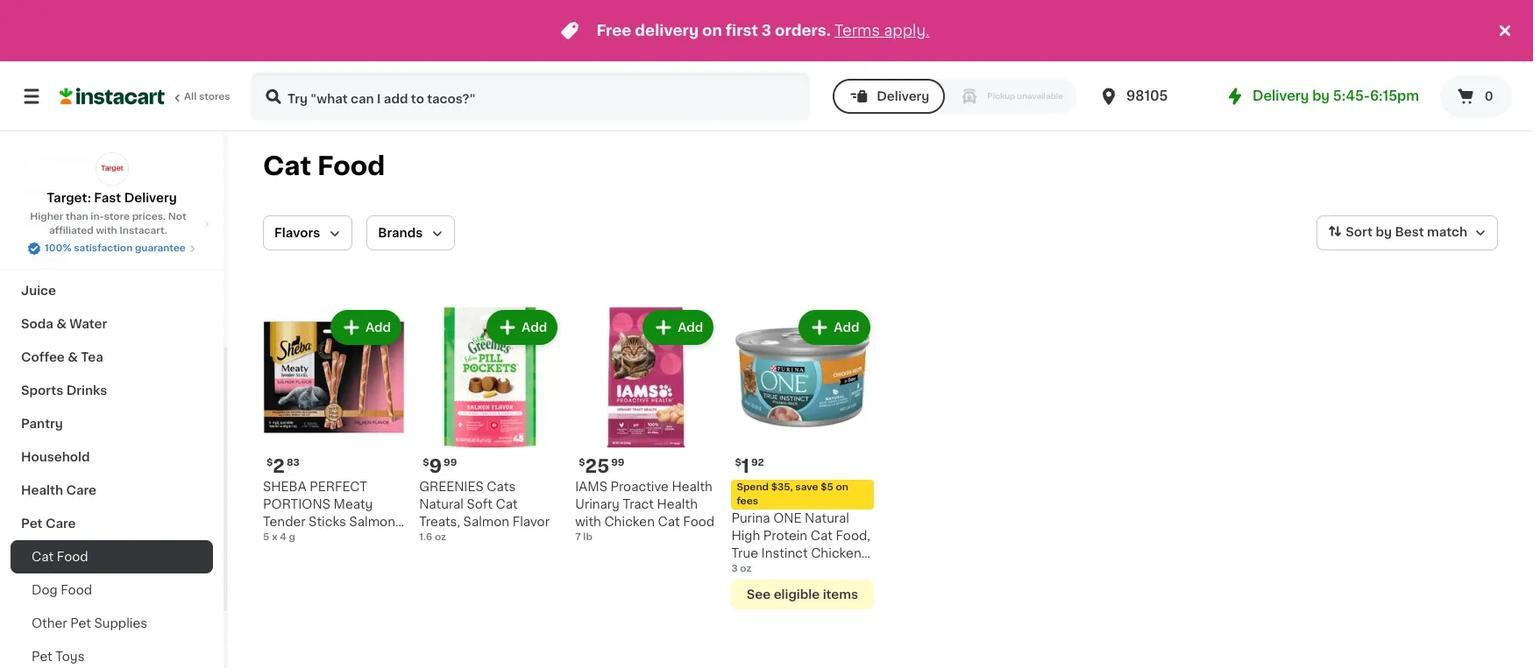 Task type: describe. For each thing, give the bounding box(es) containing it.
see eligible items
[[747, 589, 858, 602]]

target:
[[47, 192, 91, 204]]

juice link
[[11, 274, 213, 308]]

100%
[[45, 244, 71, 253]]

toys
[[55, 651, 85, 664]]

soft
[[467, 499, 493, 511]]

ice cream link
[[11, 141, 213, 174]]

& for meat
[[56, 118, 67, 131]]

purina
[[731, 513, 770, 525]]

free delivery on first 3 orders. terms apply.
[[597, 24, 930, 38]]

sports
[[21, 385, 63, 397]]

cheese
[[21, 252, 70, 264]]

product group containing 1
[[731, 307, 874, 610]]

sports drinks
[[21, 385, 107, 397]]

pet for pet toys
[[32, 651, 52, 664]]

health right tract
[[657, 499, 698, 511]]

natural for cat
[[805, 513, 849, 525]]

match
[[1427, 226, 1468, 239]]

fees
[[737, 497, 758, 507]]

product group containing 25
[[575, 307, 717, 545]]

pet care
[[21, 518, 76, 530]]

one
[[773, 513, 802, 525]]

terms apply. link
[[834, 24, 930, 38]]

flavors button
[[263, 216, 353, 251]]

food inside iams proactive health urinary tract health with chicken cat food 7 lb
[[683, 516, 715, 529]]

delivery
[[635, 24, 699, 38]]

in-
[[91, 212, 104, 222]]

frozen foods
[[21, 185, 106, 197]]

product group containing 2
[[263, 307, 405, 546]]

3 oz
[[731, 565, 752, 574]]

add button for 2
[[332, 312, 400, 344]]

seafood
[[70, 118, 123, 131]]

items
[[823, 589, 858, 602]]

$ 9 99
[[423, 458, 457, 476]]

salmon for soft
[[463, 516, 509, 529]]

product group containing 9
[[419, 307, 561, 545]]

salmon for meaty
[[349, 516, 395, 529]]

3 inside the limited time offer region
[[762, 24, 772, 38]]

dog
[[32, 585, 58, 597]]

1.6
[[419, 533, 432, 543]]

cat inside sheba perfect portions meaty tender sticks salmon flavor cat treats
[[303, 534, 325, 546]]

4 add from the left
[[834, 322, 860, 334]]

delivery inside target: fast delivery link
[[124, 192, 177, 204]]

drinks
[[66, 385, 107, 397]]

$ for 1
[[735, 459, 741, 468]]

pet for pet care
[[21, 518, 43, 530]]

health care link
[[11, 474, 213, 508]]

store
[[104, 212, 130, 222]]

portions
[[263, 499, 330, 511]]

$ for 25
[[579, 459, 585, 468]]

meaty
[[334, 499, 373, 511]]

in
[[778, 566, 789, 578]]

meat & seafood link
[[11, 108, 213, 141]]

first
[[726, 24, 758, 38]]

flavor for cat
[[513, 516, 550, 529]]

& for soda
[[56, 318, 67, 331]]

sheba perfect portions meaty tender sticks salmon flavor cat treats
[[263, 481, 395, 546]]

household
[[21, 451, 90, 464]]

add button for 25
[[644, 312, 712, 344]]

83
[[287, 459, 300, 468]]

target: fast delivery logo image
[[95, 153, 128, 186]]

92
[[751, 459, 764, 468]]

coffee
[[21, 352, 65, 364]]

satisfaction
[[74, 244, 133, 253]]

99 for 25
[[611, 459, 625, 468]]

dog food
[[32, 585, 92, 597]]

99 for 9
[[444, 459, 457, 468]]

oz inside greenies cats natural soft cat treats, salmon flavor 1.6 oz
[[435, 533, 446, 543]]

limited time offer region
[[0, 0, 1495, 61]]

target: fast delivery link
[[47, 153, 177, 207]]

apply.
[[884, 24, 930, 38]]

all stores link
[[60, 72, 231, 121]]

protein
[[763, 531, 808, 543]]

high
[[731, 531, 760, 543]]

cream
[[44, 152, 86, 164]]

foods
[[67, 185, 106, 197]]

purina one natural high protein cat food, true instinct chicken recipe in gravy
[[731, 513, 870, 578]]

see eligible items button
[[731, 580, 874, 610]]

chicken inside iams proactive health urinary tract health with chicken cat food 7 lb
[[604, 516, 655, 529]]

other pet supplies link
[[11, 608, 213, 641]]

treats
[[328, 534, 366, 546]]

delivery by 5:45-6:15pm link
[[1225, 86, 1419, 107]]

recipe
[[731, 566, 775, 578]]

see
[[747, 589, 771, 602]]

frozen foods link
[[11, 174, 213, 208]]

g
[[289, 533, 295, 543]]

Search field
[[252, 74, 808, 119]]

treats,
[[419, 516, 460, 529]]

pantry
[[21, 418, 63, 430]]

stores
[[199, 92, 230, 102]]

& for coffee
[[68, 352, 78, 364]]

spend
[[737, 483, 769, 493]]

soda
[[21, 318, 53, 331]]

higher than in-store prices. not affiliated with instacart. link
[[14, 210, 210, 238]]

cat inside 'cat food' link
[[32, 551, 54, 564]]

4
[[280, 533, 287, 543]]

brands
[[378, 227, 423, 239]]

$ 1 92
[[735, 458, 764, 476]]

than
[[66, 212, 88, 222]]

1 vertical spatial cat food
[[32, 551, 88, 564]]

$ for 2
[[267, 459, 273, 468]]

5:45-
[[1333, 89, 1370, 103]]

100% satisfaction guarantee button
[[27, 238, 196, 256]]

save
[[795, 483, 818, 493]]

cats
[[487, 481, 516, 494]]

1 horizontal spatial cat food
[[263, 153, 385, 179]]

health care
[[21, 485, 96, 497]]

4 add button from the left
[[801, 312, 868, 344]]

pet toys
[[32, 651, 85, 664]]



Task type: vqa. For each thing, say whether or not it's contained in the screenshot.


Task type: locate. For each thing, give the bounding box(es) containing it.
care for health care
[[66, 485, 96, 497]]

1 horizontal spatial natural
[[805, 513, 849, 525]]

care inside "link"
[[45, 518, 76, 530]]

3 add button from the left
[[644, 312, 712, 344]]

cat
[[263, 153, 311, 179], [496, 499, 518, 511], [658, 516, 680, 529], [811, 531, 833, 543], [303, 534, 325, 546], [32, 551, 54, 564]]

& right meat
[[56, 118, 67, 131]]

Best match Sort by field
[[1317, 216, 1498, 251]]

by inside "link"
[[1313, 89, 1330, 103]]

$ up "iams"
[[579, 459, 585, 468]]

100% satisfaction guarantee
[[45, 244, 186, 253]]

$ inside $ 9 99
[[423, 459, 429, 468]]

None search field
[[251, 72, 810, 121]]

natural for treats,
[[419, 499, 464, 511]]

product group
[[263, 307, 405, 546], [419, 307, 561, 545], [575, 307, 717, 545], [731, 307, 874, 610]]

food left the purina
[[683, 516, 715, 529]]

4 product group from the left
[[731, 307, 874, 610]]

food up flavors dropdown button
[[317, 153, 385, 179]]

1 horizontal spatial flavor
[[513, 516, 550, 529]]

1 horizontal spatial chicken
[[811, 548, 862, 560]]

greenies cats natural soft cat treats, salmon flavor 1.6 oz
[[419, 481, 550, 543]]

cat down the cats
[[496, 499, 518, 511]]

25
[[585, 458, 609, 476]]

$ inside $ 25 99
[[579, 459, 585, 468]]

care down 'household'
[[66, 485, 96, 497]]

service type group
[[833, 79, 1077, 114]]

natural inside greenies cats natural soft cat treats, salmon flavor 1.6 oz
[[419, 499, 464, 511]]

pet right other
[[70, 618, 91, 630]]

care for pet care
[[45, 518, 76, 530]]

99 right 9
[[444, 459, 457, 468]]

&
[[56, 118, 67, 131], [56, 318, 67, 331], [68, 352, 78, 364]]

natural up treats, on the bottom left of the page
[[419, 499, 464, 511]]

with up lb
[[575, 516, 601, 529]]

guarantee
[[135, 244, 186, 253]]

0 horizontal spatial by
[[1313, 89, 1330, 103]]

flavor for tender
[[263, 534, 300, 546]]

all stores
[[184, 92, 230, 102]]

delivery inside delivery by 5:45-6:15pm "link"
[[1253, 89, 1309, 103]]

ice cream
[[21, 152, 86, 164]]

by inside field
[[1376, 226, 1392, 239]]

0 vertical spatial &
[[56, 118, 67, 131]]

0
[[1485, 90, 1494, 103]]

0 horizontal spatial salmon
[[349, 516, 395, 529]]

on right $5
[[836, 483, 848, 493]]

health right proactive
[[672, 481, 713, 494]]

6:15pm
[[1370, 89, 1419, 103]]

1 horizontal spatial delivery
[[877, 90, 930, 103]]

pantry link
[[11, 408, 213, 441]]

7
[[575, 533, 581, 543]]

tea
[[81, 352, 103, 364]]

0 vertical spatial oz
[[435, 533, 446, 543]]

pet left toys
[[32, 651, 52, 664]]

terms
[[834, 24, 880, 38]]

delivery for delivery
[[877, 90, 930, 103]]

99 inside $ 25 99
[[611, 459, 625, 468]]

2 salmon from the left
[[463, 516, 509, 529]]

pet care link
[[11, 508, 213, 541]]

by left the 5:45-
[[1313, 89, 1330, 103]]

$
[[267, 459, 273, 468], [423, 459, 429, 468], [579, 459, 585, 468], [735, 459, 741, 468]]

by right sort
[[1376, 226, 1392, 239]]

oz right 1.6
[[435, 533, 446, 543]]

$ inside $ 2 83
[[267, 459, 273, 468]]

$35,
[[771, 483, 793, 493]]

delivery for delivery by 5:45-6:15pm
[[1253, 89, 1309, 103]]

natural
[[419, 499, 464, 511], [805, 513, 849, 525]]

perfect
[[310, 481, 367, 494]]

3 down true
[[731, 565, 738, 574]]

1 $ from the left
[[267, 459, 273, 468]]

other pet supplies
[[32, 618, 147, 630]]

affiliated
[[49, 226, 94, 236]]

pet toys link
[[11, 641, 213, 669]]

0 vertical spatial natural
[[419, 499, 464, 511]]

0 horizontal spatial oz
[[435, 533, 446, 543]]

salmon inside greenies cats natural soft cat treats, salmon flavor 1.6 oz
[[463, 516, 509, 529]]

on left first
[[702, 24, 722, 38]]

salmon
[[349, 516, 395, 529], [463, 516, 509, 529]]

all
[[184, 92, 197, 102]]

0 vertical spatial chicken
[[604, 516, 655, 529]]

delivery
[[1253, 89, 1309, 103], [877, 90, 930, 103], [124, 192, 177, 204]]

delivery up prices.
[[124, 192, 177, 204]]

1 salmon from the left
[[349, 516, 395, 529]]

4 $ from the left
[[735, 459, 741, 468]]

on inside spend $35, save $5 on fees
[[836, 483, 848, 493]]

0 vertical spatial flavor
[[513, 516, 550, 529]]

1 vertical spatial &
[[56, 318, 67, 331]]

with inside higher than in-store prices. not affiliated with instacart.
[[96, 226, 117, 236]]

1 vertical spatial by
[[1376, 226, 1392, 239]]

cat food link
[[11, 541, 213, 574]]

0 vertical spatial by
[[1313, 89, 1330, 103]]

2 99 from the left
[[611, 459, 625, 468]]

0 vertical spatial care
[[66, 485, 96, 497]]

1 horizontal spatial with
[[575, 516, 601, 529]]

chicken down tract
[[604, 516, 655, 529]]

$ inside the $ 1 92
[[735, 459, 741, 468]]

1 add from the left
[[365, 322, 391, 334]]

2 product group from the left
[[419, 307, 561, 545]]

delivery down apply.
[[877, 90, 930, 103]]

& right soda
[[56, 318, 67, 331]]

1 horizontal spatial oz
[[740, 565, 752, 574]]

5
[[263, 533, 269, 543]]

meat & seafood
[[21, 118, 123, 131]]

eligible
[[774, 589, 820, 602]]

& left tea
[[68, 352, 78, 364]]

higher
[[30, 212, 63, 222]]

1
[[741, 458, 750, 476]]

99 inside $ 9 99
[[444, 459, 457, 468]]

cat down proactive
[[658, 516, 680, 529]]

cat inside greenies cats natural soft cat treats, salmon flavor 1.6 oz
[[496, 499, 518, 511]]

0 horizontal spatial flavor
[[263, 534, 300, 546]]

cat inside purina one natural high protein cat food, true instinct chicken recipe in gravy
[[811, 531, 833, 543]]

chicken inside purina one natural high protein cat food, true instinct chicken recipe in gravy
[[811, 548, 862, 560]]

1 vertical spatial care
[[45, 518, 76, 530]]

delivery by 5:45-6:15pm
[[1253, 89, 1419, 103]]

$5
[[821, 483, 834, 493]]

chicken down food,
[[811, 548, 862, 560]]

other
[[32, 618, 67, 630]]

salmon down meaty
[[349, 516, 395, 529]]

2 vertical spatial &
[[68, 352, 78, 364]]

free
[[597, 24, 632, 38]]

0 horizontal spatial on
[[702, 24, 722, 38]]

0 vertical spatial pet
[[21, 518, 43, 530]]

pet
[[21, 518, 43, 530], [70, 618, 91, 630], [32, 651, 52, 664]]

$ for 9
[[423, 459, 429, 468]]

best match
[[1395, 226, 1468, 239]]

oz
[[435, 533, 446, 543], [740, 565, 752, 574]]

1 vertical spatial with
[[575, 516, 601, 529]]

on inside the limited time offer region
[[702, 24, 722, 38]]

natural down $5
[[805, 513, 849, 525]]

1 vertical spatial flavor
[[263, 534, 300, 546]]

cat up dog
[[32, 551, 54, 564]]

0 horizontal spatial 99
[[444, 459, 457, 468]]

1 add button from the left
[[332, 312, 400, 344]]

sheba
[[263, 481, 306, 494]]

cat left food,
[[811, 531, 833, 543]]

iams
[[575, 481, 607, 494]]

spend $35, save $5 on fees
[[737, 483, 848, 507]]

bakery
[[21, 218, 65, 231]]

salmon down soft
[[463, 516, 509, 529]]

0 horizontal spatial 3
[[731, 565, 738, 574]]

oz down true
[[740, 565, 752, 574]]

flavor inside sheba perfect portions meaty tender sticks salmon flavor cat treats
[[263, 534, 300, 546]]

by for delivery
[[1313, 89, 1330, 103]]

$ up greenies
[[423, 459, 429, 468]]

1 horizontal spatial salmon
[[463, 516, 509, 529]]

tract
[[623, 499, 654, 511]]

3 right first
[[762, 24, 772, 38]]

1 vertical spatial 3
[[731, 565, 738, 574]]

0 vertical spatial on
[[702, 24, 722, 38]]

$ left 92
[[735, 459, 741, 468]]

soda & water link
[[11, 308, 213, 341]]

2 vertical spatial pet
[[32, 651, 52, 664]]

1 99 from the left
[[444, 459, 457, 468]]

delivery button
[[833, 79, 945, 114]]

0 vertical spatial cat food
[[263, 153, 385, 179]]

true
[[731, 548, 758, 560]]

care
[[66, 485, 96, 497], [45, 518, 76, 530]]

0 horizontal spatial with
[[96, 226, 117, 236]]

bakery link
[[11, 208, 213, 241]]

0 vertical spatial 3
[[762, 24, 772, 38]]

add for 9
[[522, 322, 547, 334]]

1 vertical spatial on
[[836, 483, 848, 493]]

iams proactive health urinary tract health with chicken cat food 7 lb
[[575, 481, 715, 543]]

98105
[[1127, 89, 1168, 103]]

cat down sticks
[[303, 534, 325, 546]]

instacart.
[[120, 226, 167, 236]]

1 vertical spatial chicken
[[811, 548, 862, 560]]

by for sort
[[1376, 226, 1392, 239]]

0 horizontal spatial delivery
[[124, 192, 177, 204]]

coffee & tea link
[[11, 341, 213, 374]]

0 button
[[1440, 75, 1512, 117]]

delivery inside delivery button
[[877, 90, 930, 103]]

food up dog food
[[57, 551, 88, 564]]

1 horizontal spatial 99
[[611, 459, 625, 468]]

0 horizontal spatial cat food
[[32, 551, 88, 564]]

instacart logo image
[[60, 86, 165, 107]]

1 vertical spatial oz
[[740, 565, 752, 574]]

sort
[[1346, 226, 1373, 239]]

flavor inside greenies cats natural soft cat treats, salmon flavor 1.6 oz
[[513, 516, 550, 529]]

3 $ from the left
[[579, 459, 585, 468]]

$ 25 99
[[579, 458, 625, 476]]

target: fast delivery
[[47, 192, 177, 204]]

pet down health care
[[21, 518, 43, 530]]

health up pet care
[[21, 485, 63, 497]]

cat food up flavors dropdown button
[[263, 153, 385, 179]]

prices.
[[132, 212, 166, 222]]

supplies
[[94, 618, 147, 630]]

2 horizontal spatial delivery
[[1253, 89, 1309, 103]]

not
[[168, 212, 186, 222]]

1 vertical spatial pet
[[70, 618, 91, 630]]

delivery left the 5:45-
[[1253, 89, 1309, 103]]

add button for 9
[[488, 312, 556, 344]]

1 horizontal spatial 3
[[762, 24, 772, 38]]

2 $ from the left
[[423, 459, 429, 468]]

$ 2 83
[[267, 458, 300, 476]]

1 horizontal spatial on
[[836, 483, 848, 493]]

add for 2
[[365, 322, 391, 334]]

greenies
[[419, 481, 484, 494]]

98105 button
[[1099, 72, 1204, 121]]

proactive
[[611, 481, 669, 494]]

care down health care
[[45, 518, 76, 530]]

sort by
[[1346, 226, 1392, 239]]

3 add from the left
[[678, 322, 703, 334]]

2 add from the left
[[522, 322, 547, 334]]

0 horizontal spatial natural
[[419, 499, 464, 511]]

3 product group from the left
[[575, 307, 717, 545]]

1 product group from the left
[[263, 307, 405, 546]]

with
[[96, 226, 117, 236], [575, 516, 601, 529]]

$ left 83
[[267, 459, 273, 468]]

1 horizontal spatial by
[[1376, 226, 1392, 239]]

with inside iams proactive health urinary tract health with chicken cat food 7 lb
[[575, 516, 601, 529]]

on
[[702, 24, 722, 38], [836, 483, 848, 493]]

cat food up dog food
[[32, 551, 88, 564]]

0 vertical spatial with
[[96, 226, 117, 236]]

99 right 25
[[611, 459, 625, 468]]

2 add button from the left
[[488, 312, 556, 344]]

cat up flavors
[[263, 153, 311, 179]]

with down in-
[[96, 226, 117, 236]]

add for 25
[[678, 322, 703, 334]]

cat inside iams proactive health urinary tract health with chicken cat food 7 lb
[[658, 516, 680, 529]]

0 horizontal spatial chicken
[[604, 516, 655, 529]]

food right dog
[[61, 585, 92, 597]]

salmon inside sheba perfect portions meaty tender sticks salmon flavor cat treats
[[349, 516, 395, 529]]

1 vertical spatial natural
[[805, 513, 849, 525]]

natural inside purina one natural high protein cat food, true instinct chicken recipe in gravy
[[805, 513, 849, 525]]



